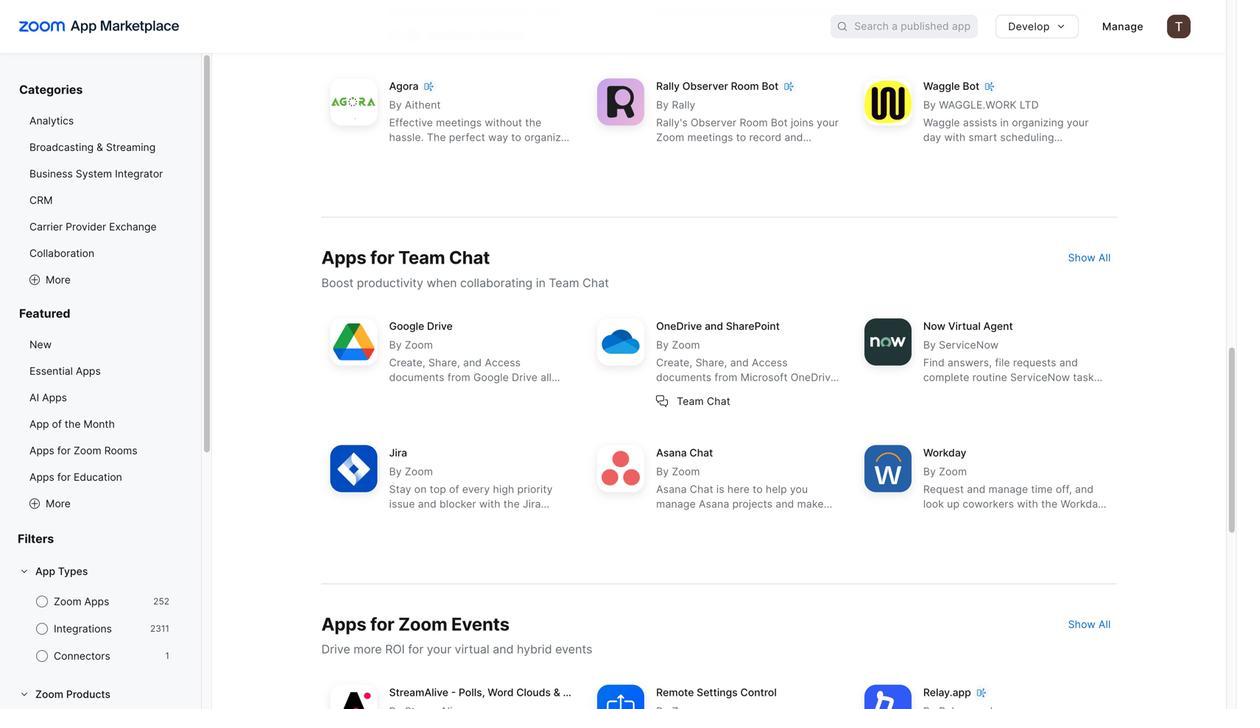 Task type: describe. For each thing, give the bounding box(es) containing it.
for inside workday by zoom request and manage time off, and look up coworkers with the workday app for team chat.
[[945, 513, 959, 525]]

manage
[[1103, 20, 1144, 33]]

1 vertical spatial more
[[354, 643, 382, 657]]

app of the month link
[[18, 413, 183, 436]]

education
[[74, 471, 122, 484]]

and inside 'asana chat by zoom asana chat is here to help you manage asana projects and make discussions more actionable without leaving zoom team chat.'
[[776, 498, 795, 510]]

zoom inside dropdown button
[[35, 688, 63, 701]]

and inside the remotely control and monitor the av settings of participants over zoom.
[[477, 0, 495, 2]]

2 instill from the left
[[1001, 0, 1027, 2]]

organize
[[525, 131, 567, 144]]

measuring
[[1038, 4, 1090, 17]]

discussions
[[657, 513, 715, 525]]

meeting
[[389, 161, 430, 173]]

the inside by aithent effective meetings without the hassle. the perfect way to organize and keep track of your meetings and meeting notes.
[[525, 116, 542, 129]]

1 horizontal spatial drive
[[427, 320, 453, 333]]

and inside 'jira by zoom stay on top of every high priority issue and blocker with the jira notifications app for zoom chat.'
[[418, 498, 437, 510]]

team inside "onedrive and sharepoint by zoom create, share, and access documents from microsoft onedrive and sharepoint all from within team"
[[808, 386, 835, 398]]

your left virtual
[[427, 643, 452, 657]]

show for apps for zoom events
[[1069, 618, 1096, 631]]

zoom down types
[[54, 596, 81, 608]]

provider
[[66, 221, 106, 233]]

for up productivity
[[370, 247, 395, 269]]

by inside now virtual agent by servicenow find answers, file requests and complete routine servicenow tasks within chat.
[[924, 339, 936, 351]]

chat. inside 'jira by zoom stay on top of every high priority issue and blocker with the jira notifications app for zoom chat.'
[[525, 513, 552, 525]]

events
[[556, 643, 593, 657]]

is inside 'asana chat by zoom asana chat is here to help you manage asana projects and make discussions more actionable without leaving zoom team chat.'
[[717, 483, 725, 496]]

apps for education
[[29, 471, 122, 484]]

essential apps link
[[18, 360, 183, 383]]

drive more roi for your virtual and hybrid events
[[322, 643, 593, 657]]

by inside workday by zoom request and manage time off, and look up coworkers with the workday app for team chat.
[[924, 465, 936, 478]]

by waggle.work ltd
[[924, 99, 1039, 111]]

0 vertical spatial observer
[[683, 80, 728, 93]]

0 vertical spatial sharepoint
[[726, 320, 780, 333]]

joins
[[791, 116, 814, 129]]

0 vertical spatial servicenow
[[939, 339, 999, 351]]

streamalive
[[389, 687, 449, 699]]

new
[[29, 339, 52, 351]]

room inside by rally rally's observer room bot joins your zoom meetings to record and livestream calls to your team.
[[740, 116, 768, 129]]

request
[[924, 483, 964, 496]]

featured button
[[18, 306, 183, 333]]

when
[[427, 276, 457, 290]]

way
[[488, 131, 509, 144]]

by inside by rally rally's observer room bot joins your zoom meetings to record and livestream calls to your team.
[[657, 99, 669, 111]]

show all for chat
[[1069, 252, 1111, 264]]

0 vertical spatial workday
[[924, 447, 967, 459]]

with inside workday by zoom request and manage time off, and look up coworkers with the workday app for team chat.
[[1018, 498, 1039, 510]]

zoom inside "onedrive and sharepoint by zoom create, share, and access documents from microsoft onedrive and sharepoint all from within team"
[[672, 339, 700, 351]]

rally's
[[657, 116, 688, 129]]

crm
[[29, 194, 53, 207]]

1 instill from the left
[[924, 0, 950, 2]]

of inside "app of the month" link
[[52, 418, 62, 431]]

ai apps
[[29, 392, 67, 404]]

for down app of the month
[[57, 445, 71, 457]]

webinars
[[480, 28, 526, 41]]

access inside "onedrive and sharepoint by zoom create, share, and access documents from microsoft onedrive and sharepoint all from within team"
[[752, 356, 788, 369]]

perfect
[[449, 131, 485, 144]]

agent
[[984, 320, 1013, 333]]

and inside by rally rally's observer room bot joins your zoom meetings to record and livestream calls to your team.
[[785, 131, 803, 144]]

2 vertical spatial asana
[[699, 498, 730, 510]]

zoom down high
[[494, 513, 522, 525]]

develop button
[[996, 15, 1079, 38]]

for up roi
[[370, 614, 395, 635]]

zoom inside google drive by zoom create, share, and access documents from google drive all from within team chat
[[405, 339, 433, 351]]

app for app types
[[35, 565, 55, 578]]

0 horizontal spatial google
[[389, 320, 424, 333]]

capture
[[786, 0, 826, 2]]

1 vertical spatial sharepoint
[[678, 386, 732, 398]]

blocker
[[440, 498, 476, 510]]

show all button for apps for zoom events
[[1063, 616, 1117, 633]]

requests
[[1014, 356, 1057, 369]]

zoom up stay
[[405, 465, 433, 478]]

remotely
[[389, 0, 436, 2]]

more for categories
[[46, 274, 71, 286]]

1 horizontal spatial onedrive
[[791, 371, 837, 384]]

zoom up roi
[[399, 614, 448, 635]]

effective
[[389, 116, 433, 129]]

participants
[[445, 4, 505, 17]]

your right joins
[[817, 116, 839, 129]]

make
[[798, 498, 824, 510]]

word
[[488, 687, 514, 699]]

create, inside "onedrive and sharepoint by zoom create, share, and access documents from microsoft onedrive and sharepoint all from within team"
[[657, 356, 693, 369]]

cloud-based compliance capture for zoom phone sms/mms and calls link
[[589, 0, 850, 52]]

manage inside workday by zoom request and manage time off, and look up coworkers with the workday app for team chat.
[[989, 483, 1029, 496]]

is inside instill flow™ by instill labs is an ai- driven app focused on measuring and enhancing organizational culture through live analytics.
[[1056, 0, 1064, 2]]

notes.
[[433, 161, 463, 173]]

rally inside by rally rally's observer room bot joins your zoom meetings to record and livestream calls to your team.
[[672, 99, 696, 111]]

zoom.
[[532, 4, 563, 17]]

live
[[966, 34, 982, 47]]

zoom inside cloud-based compliance capture for zoom phone sms/mms and calls
[[673, 4, 701, 17]]

keep
[[411, 146, 435, 158]]

rooms
[[104, 445, 138, 457]]

waggle.work
[[939, 99, 1017, 111]]

all inside google drive by zoom create, share, and access documents from google drive all from within team chat
[[541, 371, 552, 384]]

over
[[508, 4, 529, 17]]

compliance
[[724, 0, 783, 2]]

all inside "onedrive and sharepoint by zoom create, share, and access documents from microsoft onedrive and sharepoint all from within team"
[[735, 386, 746, 398]]

apps for education link
[[18, 466, 183, 489]]

waggle bot
[[924, 80, 980, 93]]

up
[[947, 498, 960, 510]]

1 vertical spatial &
[[554, 687, 560, 699]]

to left record
[[736, 131, 747, 144]]

2 vertical spatial meetings
[[504, 146, 550, 158]]

clouds
[[517, 687, 551, 699]]

business
[[29, 168, 73, 180]]

coworkers
[[963, 498, 1015, 510]]

bot inside by rally rally's observer room bot joins your zoom meetings to record and livestream calls to your team.
[[771, 116, 788, 129]]

monitor
[[498, 0, 536, 2]]

boost productivity when collaborating in team chat
[[322, 276, 609, 290]]

projects
[[733, 498, 773, 510]]

zoom apps
[[54, 596, 109, 608]]

focused
[[979, 4, 1019, 17]]

bot up by rally rally's observer room bot joins your zoom meetings to record and livestream calls to your team. at the top of the page
[[762, 80, 779, 93]]

manage button
[[1091, 15, 1156, 38]]

off,
[[1056, 483, 1073, 496]]

microsoft
[[741, 371, 788, 384]]

of inside 'jira by zoom stay on top of every high priority issue and blocker with the jira notifications app for zoom chat.'
[[449, 483, 459, 496]]

hybrid
[[517, 643, 552, 657]]

notifications
[[389, 513, 452, 525]]

show all button for apps for team chat
[[1063, 249, 1117, 267]]

by
[[985, 0, 998, 2]]

onedrive and sharepoint by zoom create, share, and access documents from microsoft onedrive and sharepoint all from within team
[[657, 320, 837, 398]]

rally observer room bot
[[657, 80, 779, 93]]

high
[[493, 483, 515, 496]]

new link
[[18, 333, 183, 357]]

remote settings control link
[[589, 676, 850, 709]]

more inside 'asana chat by zoom asana chat is here to help you manage asana projects and make discussions more actionable without leaving zoom team chat.'
[[718, 513, 743, 525]]

stay
[[389, 483, 411, 496]]

issue
[[389, 498, 415, 510]]

remotely control and monitor the av settings of participants over zoom.
[[389, 0, 572, 17]]

the
[[427, 131, 446, 144]]

team.
[[774, 146, 802, 158]]

ltd
[[1020, 99, 1039, 111]]

settings
[[697, 687, 738, 699]]

hassle.
[[389, 131, 424, 144]]

leaving
[[657, 527, 692, 540]]

meetings inside by rally rally's observer room bot joins your zoom meetings to record and livestream calls to your team.
[[688, 131, 733, 144]]

zoom products
[[35, 688, 110, 701]]

show for apps for team chat
[[1069, 252, 1096, 264]]

time
[[1032, 483, 1053, 496]]

cloud-
[[657, 0, 690, 2]]

app inside workday by zoom request and manage time off, and look up coworkers with the workday app for team chat.
[[924, 513, 942, 525]]



Task type: vqa. For each thing, say whether or not it's contained in the screenshot.
IS inside the INSTILL FLOW™ BY INSTILL LABS IS AN AI- DRIVEN APP FOCUSED ON MEASURING AND ENHANCING ORGANIZATIONAL CULTURE THROUGH LIVE ANALYTICS.
yes



Task type: locate. For each thing, give the bounding box(es) containing it.
0 horizontal spatial within
[[415, 386, 445, 398]]

2 show from the top
[[1069, 618, 1096, 631]]

asana down team chat
[[657, 447, 687, 459]]

calls
[[815, 4, 839, 17]]

without up way
[[485, 116, 522, 129]]

connectors
[[54, 650, 110, 663]]

chat
[[449, 247, 490, 269], [583, 276, 609, 290], [478, 386, 502, 398], [707, 395, 731, 408], [690, 447, 713, 459], [690, 483, 714, 496]]

1 horizontal spatial &
[[554, 687, 560, 699]]

with down high
[[479, 498, 501, 510]]

to right calls
[[736, 146, 746, 158]]

sms/mms
[[739, 4, 791, 17]]

is
[[1056, 0, 1064, 2], [717, 483, 725, 496]]

manage up coworkers
[[989, 483, 1029, 496]]

instill up focused
[[1001, 0, 1027, 2]]

& right clouds
[[554, 687, 560, 699]]

0 vertical spatial &
[[97, 141, 103, 154]]

1 within from the left
[[415, 386, 445, 398]]

to inside by aithent effective meetings without the hassle. the perfect way to organize and keep track of your meetings and meeting notes.
[[512, 131, 522, 144]]

chat. down the priority
[[525, 513, 552, 525]]

app down blocker
[[455, 513, 474, 525]]

0 vertical spatial show
[[1069, 252, 1096, 264]]

1 horizontal spatial without
[[801, 513, 838, 525]]

2 show all from the top
[[1069, 618, 1111, 631]]

remote
[[657, 687, 694, 699]]

system
[[76, 168, 112, 180]]

0 horizontal spatial onedrive
[[657, 320, 702, 333]]

1 vertical spatial show all
[[1069, 618, 1111, 631]]

1 vertical spatial asana
[[657, 483, 687, 496]]

1 vertical spatial more
[[46, 498, 71, 510]]

1 horizontal spatial app
[[924, 513, 942, 525]]

1 vertical spatial on
[[414, 483, 427, 496]]

0 horizontal spatial chat.
[[525, 513, 552, 525]]

1 horizontal spatial on
[[1022, 4, 1035, 17]]

zoom inside by rally rally's observer room bot joins your zoom meetings to record and livestream calls to your team.
[[657, 131, 685, 144]]

within for share,
[[415, 386, 445, 398]]

more for featured
[[46, 498, 71, 510]]

app types button
[[18, 560, 183, 583]]

1 horizontal spatial meetings
[[504, 146, 550, 158]]

is left here
[[717, 483, 725, 496]]

on inside instill flow™ by instill labs is an ai- driven app focused on measuring and enhancing organizational culture through live analytics.
[[1022, 4, 1035, 17]]

1 horizontal spatial all
[[735, 386, 746, 398]]

chat. inside workday by zoom request and manage time off, and look up coworkers with the workday app for team chat.
[[992, 513, 1019, 525]]

1 horizontal spatial within
[[775, 386, 805, 398]]

by inside 'jira by zoom stay on top of every high priority issue and blocker with the jira notifications app for zoom chat.'
[[389, 465, 402, 478]]

create, inside google drive by zoom create, share, and access documents from google drive all from within team chat
[[389, 356, 426, 369]]

types
[[58, 565, 88, 578]]

0 horizontal spatial access
[[485, 356, 521, 369]]

servicenow down requests
[[1011, 371, 1070, 384]]

meetings, webinars
[[428, 28, 526, 41]]

1 share, from the left
[[429, 356, 460, 369]]

1 vertical spatial all
[[735, 386, 746, 398]]

2 documents from the left
[[657, 371, 712, 384]]

1 vertical spatial servicenow
[[1011, 371, 1070, 384]]

flow™
[[953, 0, 982, 2]]

workday by zoom request and manage time off, and look up coworkers with the workday app for team chat.
[[924, 447, 1104, 525]]

help
[[766, 483, 787, 496]]

zoom down when
[[405, 339, 433, 351]]

for down cloud-
[[657, 4, 670, 17]]

asana up the discussions
[[657, 483, 687, 496]]

of down ai apps
[[52, 418, 62, 431]]

more down collaboration
[[46, 274, 71, 286]]

on
[[1022, 4, 1035, 17], [414, 483, 427, 496]]

the
[[539, 0, 555, 2], [525, 116, 542, 129], [65, 418, 81, 431], [504, 498, 520, 510], [1042, 498, 1058, 510]]

and inside now virtual agent by servicenow find answers, file requests and complete routine servicenow tasks within chat.
[[1060, 356, 1078, 369]]

zoom down "rally's"
[[657, 131, 685, 144]]

control
[[741, 687, 777, 699]]

within inside "onedrive and sharepoint by zoom create, share, and access documents from microsoft onedrive and sharepoint all from within team"
[[775, 386, 805, 398]]

2 show all button from the top
[[1063, 616, 1117, 633]]

driven
[[924, 4, 955, 17]]

app inside 'jira by zoom stay on top of every high priority issue and blocker with the jira notifications app for zoom chat.'
[[455, 513, 474, 525]]

wheels
[[604, 687, 640, 699]]

of down perfect
[[466, 146, 476, 158]]

2 access from the left
[[752, 356, 788, 369]]

virtual
[[949, 320, 981, 333]]

banner containing develop
[[0, 0, 1227, 53]]

app down look
[[924, 513, 942, 525]]

jira up stay
[[389, 447, 407, 459]]

0 horizontal spatial jira
[[389, 447, 407, 459]]

chat. down actionable
[[756, 527, 783, 540]]

zoom products button
[[18, 683, 183, 706]]

1 vertical spatial manage
[[657, 498, 696, 510]]

0 vertical spatial on
[[1022, 4, 1035, 17]]

chat.
[[957, 386, 981, 398]]

2 create, from the left
[[657, 356, 693, 369]]

here
[[728, 483, 750, 496]]

cloud-based compliance capture for zoom phone sms/mms and calls
[[657, 0, 839, 17]]

chat inside google drive by zoom create, share, and access documents from google drive all from within team chat
[[478, 386, 502, 398]]

observer inside by rally rally's observer room bot joins your zoom meetings to record and livestream calls to your team.
[[691, 116, 737, 129]]

for down "up"
[[945, 513, 959, 525]]

more left roi
[[354, 643, 382, 657]]

documents inside "onedrive and sharepoint by zoom create, share, and access documents from microsoft onedrive and sharepoint all from within team"
[[657, 371, 712, 384]]

1 vertical spatial workday
[[1061, 498, 1104, 510]]

the up zoom.
[[539, 0, 555, 2]]

now
[[924, 320, 946, 333]]

1 create, from the left
[[389, 356, 426, 369]]

team inside google drive by zoom create, share, and access documents from google drive all from within team chat
[[448, 386, 475, 398]]

with inside 'jira by zoom stay on top of every high priority issue and blocker with the jira notifications app for zoom chat.'
[[479, 498, 501, 510]]

to
[[512, 131, 522, 144], [736, 131, 747, 144], [736, 146, 746, 158], [753, 483, 763, 496]]

your inside by aithent effective meetings without the hassle. the perfect way to organize and keep track of your meetings and meeting notes.
[[479, 146, 501, 158]]

1 vertical spatial onedrive
[[791, 371, 837, 384]]

2 horizontal spatial chat.
[[992, 513, 1019, 525]]

essential apps
[[29, 365, 101, 378]]

instill flow™ by instill labs is an ai- driven app focused on measuring and enhancing organizational culture through live analytics.
[[924, 0, 1107, 47]]

Search text field
[[855, 16, 978, 37]]

& up business system integrator link
[[97, 141, 103, 154]]

0 vertical spatial drive
[[427, 320, 453, 333]]

within inside now virtual agent by servicenow find answers, file requests and complete routine servicenow tasks within chat.
[[924, 386, 954, 398]]

within for find
[[924, 386, 954, 398]]

documents
[[389, 371, 445, 384], [657, 371, 712, 384]]

drive
[[427, 320, 453, 333], [512, 371, 538, 384], [322, 643, 350, 657]]

0 horizontal spatial manage
[[657, 498, 696, 510]]

chat. down coworkers
[[992, 513, 1019, 525]]

app inside instill flow™ by instill labs is an ai- driven app focused on measuring and enhancing organizational culture through live analytics.
[[958, 4, 976, 17]]

1 vertical spatial without
[[801, 513, 838, 525]]

1 vertical spatial app
[[35, 565, 55, 578]]

from
[[448, 371, 471, 384], [715, 371, 738, 384], [389, 386, 412, 398], [749, 386, 772, 398]]

2 vertical spatial drive
[[322, 643, 350, 657]]

0 horizontal spatial app
[[455, 513, 474, 525]]

on left top
[[414, 483, 427, 496]]

workday down off,
[[1061, 498, 1104, 510]]

1 show all from the top
[[1069, 252, 1111, 264]]

share,
[[429, 356, 460, 369], [696, 356, 728, 369]]

the up organize
[[525, 116, 542, 129]]

rally
[[657, 80, 680, 93], [672, 99, 696, 111]]

1 vertical spatial show
[[1069, 618, 1096, 631]]

you
[[790, 483, 808, 496]]

1 horizontal spatial google
[[474, 371, 509, 384]]

0 vertical spatial rally
[[657, 80, 680, 93]]

room up by rally rally's observer room bot joins your zoom meetings to record and livestream calls to your team. at the top of the page
[[731, 80, 759, 93]]

more
[[46, 274, 71, 286], [46, 498, 71, 510]]

bot up record
[[771, 116, 788, 129]]

the inside 'jira by zoom stay on top of every high priority issue and blocker with the jira notifications app for zoom chat.'
[[504, 498, 520, 510]]

chat. inside 'asana chat by zoom asana chat is here to help you manage asana projects and make discussions more actionable without leaving zoom team chat.'
[[756, 527, 783, 540]]

zoom up the discussions
[[672, 465, 700, 478]]

0 horizontal spatial more
[[354, 643, 382, 657]]

app down flow™
[[958, 4, 976, 17]]

documents inside google drive by zoom create, share, and access documents from google drive all from within team chat
[[389, 371, 445, 384]]

of inside the remotely control and monitor the av settings of participants over zoom.
[[432, 4, 442, 17]]

and inside instill flow™ by instill labs is an ai- driven app focused on measuring and enhancing organizational culture through live analytics.
[[924, 19, 942, 32]]

1 vertical spatial show all button
[[1063, 616, 1117, 633]]

integrations
[[54, 623, 112, 635]]

to right way
[[512, 131, 522, 144]]

share, inside google drive by zoom create, share, and access documents from google drive all from within team chat
[[429, 356, 460, 369]]

to inside 'asana chat by zoom asana chat is here to help you manage asana projects and make discussions more actionable without leaving zoom team chat.'
[[753, 483, 763, 496]]

team inside workday by zoom request and manage time off, and look up coworkers with the workday app for team chat.
[[962, 513, 989, 525]]

for down "every"
[[477, 513, 491, 525]]

0 vertical spatial onedrive
[[657, 320, 702, 333]]

1 vertical spatial meetings
[[688, 131, 733, 144]]

collaborating
[[460, 276, 533, 290]]

all for apps for zoom events
[[1099, 618, 1111, 631]]

1 vertical spatial jira
[[523, 498, 541, 510]]

zoom down cloud-
[[673, 4, 701, 17]]

zoom up team chat
[[672, 339, 700, 351]]

waggle
[[924, 80, 960, 93]]

0 horizontal spatial documents
[[389, 371, 445, 384]]

zoom inside workday by zoom request and manage time off, and look up coworkers with the workday app for team chat.
[[939, 465, 968, 478]]

1 documents from the left
[[389, 371, 445, 384]]

servicenow
[[939, 339, 999, 351], [1011, 371, 1070, 384]]

workday up request
[[924, 447, 967, 459]]

carrier
[[29, 221, 63, 233]]

for down apps for zoom rooms
[[57, 471, 71, 484]]

2 all from the top
[[1099, 618, 1111, 631]]

1 horizontal spatial access
[[752, 356, 788, 369]]

room up record
[[740, 116, 768, 129]]

apps
[[322, 247, 366, 269], [76, 365, 101, 378], [42, 392, 67, 404], [29, 445, 54, 457], [29, 471, 54, 484], [84, 596, 109, 608], [322, 614, 366, 635]]

culture
[[1073, 19, 1107, 32]]

and inside google drive by zoom create, share, and access documents from google drive all from within team chat
[[463, 356, 482, 369]]

zoom up request
[[939, 465, 968, 478]]

0 horizontal spatial create,
[[389, 356, 426, 369]]

1 with from the left
[[479, 498, 501, 510]]

all for apps for team chat
[[1099, 252, 1111, 264]]

complete
[[924, 371, 970, 384]]

zoom up education
[[74, 445, 101, 457]]

search a published app element
[[831, 15, 978, 38]]

0 horizontal spatial without
[[485, 116, 522, 129]]

1 vertical spatial observer
[[691, 116, 737, 129]]

access inside google drive by zoom create, share, and access documents from google drive all from within team chat
[[485, 356, 521, 369]]

0 horizontal spatial on
[[414, 483, 427, 496]]

the down high
[[504, 498, 520, 510]]

analytics
[[29, 115, 74, 127]]

productivity
[[357, 276, 423, 290]]

2 more from the top
[[46, 498, 71, 510]]

the down time
[[1042, 498, 1058, 510]]

all
[[541, 371, 552, 384], [735, 386, 746, 398]]

0 horizontal spatial with
[[479, 498, 501, 510]]

analytics.
[[985, 34, 1033, 47]]

app down ai
[[29, 418, 49, 431]]

asana chat by zoom asana chat is here to help you manage asana projects and make discussions more actionable without leaving zoom team chat.
[[657, 447, 838, 540]]

enhancing
[[945, 19, 997, 32]]

analytics link
[[18, 109, 183, 133]]

1 horizontal spatial chat.
[[756, 527, 783, 540]]

0 vertical spatial google
[[389, 320, 424, 333]]

2 horizontal spatial within
[[924, 386, 954, 398]]

zoom down the discussions
[[695, 527, 723, 540]]

instill flow™ by instill labs is an ai- driven app focused on measuring and enhancing organizational culture through live analytics. link
[[856, 0, 1117, 52]]

0 horizontal spatial all
[[541, 371, 552, 384]]

0 vertical spatial all
[[541, 371, 552, 384]]

2 horizontal spatial app
[[958, 4, 976, 17]]

more down "projects"
[[718, 513, 743, 525]]

for inside 'jira by zoom stay on top of every high priority issue and blocker with the jira notifications app for zoom chat.'
[[477, 513, 491, 525]]

team inside 'asana chat by zoom asana chat is here to help you manage asana projects and make discussions more actionable without leaving zoom team chat.'
[[726, 527, 753, 540]]

1 horizontal spatial instill
[[1001, 0, 1027, 2]]

2 within from the left
[[775, 386, 805, 398]]

meetings,
[[428, 28, 477, 41]]

calls
[[711, 146, 733, 158]]

virtual
[[455, 643, 490, 657]]

the inside workday by zoom request and manage time off, and look up coworkers with the workday app for team chat.
[[1042, 498, 1058, 510]]

look
[[924, 498, 944, 510]]

252
[[153, 596, 169, 607]]

within inside google drive by zoom create, share, and access documents from google drive all from within team chat
[[415, 386, 445, 398]]

your down way
[[479, 146, 501, 158]]

0 vertical spatial app
[[29, 418, 49, 431]]

0 vertical spatial without
[[485, 116, 522, 129]]

2 share, from the left
[[696, 356, 728, 369]]

0 vertical spatial is
[[1056, 0, 1064, 2]]

without down the make in the right of the page
[[801, 513, 838, 525]]

0 vertical spatial jira
[[389, 447, 407, 459]]

jira down the priority
[[523, 498, 541, 510]]

show all button
[[1063, 249, 1117, 267], [1063, 616, 1117, 633]]

to up "projects"
[[753, 483, 763, 496]]

0 vertical spatial show all button
[[1063, 249, 1117, 267]]

observer up calls
[[691, 116, 737, 129]]

app types
[[35, 565, 88, 578]]

apps for zoom rooms link
[[18, 439, 183, 463]]

3 within from the left
[[924, 386, 954, 398]]

by inside "onedrive and sharepoint by zoom create, share, and access documents from microsoft onedrive and sharepoint all from within team"
[[657, 339, 669, 351]]

the left month
[[65, 418, 81, 431]]

of down control
[[432, 4, 442, 17]]

month
[[84, 418, 115, 431]]

1 horizontal spatial more
[[718, 513, 743, 525]]

app left types
[[35, 565, 55, 578]]

by inside 'asana chat by zoom asana chat is here to help you manage asana projects and make discussions more actionable without leaving zoom team chat.'
[[657, 465, 669, 478]]

without inside 'asana chat by zoom asana chat is here to help you manage asana projects and make discussions more actionable without leaving zoom team chat.'
[[801, 513, 838, 525]]

0 horizontal spatial &
[[97, 141, 103, 154]]

1 show all button from the top
[[1063, 249, 1117, 267]]

zoom left products
[[35, 688, 63, 701]]

for inside cloud-based compliance capture for zoom phone sms/mms and calls
[[657, 4, 670, 17]]

for right roi
[[408, 643, 424, 657]]

1 horizontal spatial create,
[[657, 356, 693, 369]]

1 access from the left
[[485, 356, 521, 369]]

1 horizontal spatial share,
[[696, 356, 728, 369]]

0 vertical spatial meetings
[[436, 116, 482, 129]]

jira
[[389, 447, 407, 459], [523, 498, 541, 510]]

of up blocker
[[449, 483, 459, 496]]

1 horizontal spatial jira
[[523, 498, 541, 510]]

1 horizontal spatial is
[[1056, 0, 1064, 2]]

without inside by aithent effective meetings without the hassle. the perfect way to organize and keep track of your meetings and meeting notes.
[[485, 116, 522, 129]]

by inside google drive by zoom create, share, and access documents from google drive all from within team chat
[[389, 339, 402, 351]]

relay.app
[[924, 687, 972, 699]]

without
[[485, 116, 522, 129], [801, 513, 838, 525]]

1 horizontal spatial documents
[[657, 371, 712, 384]]

1 horizontal spatial servicenow
[[1011, 371, 1070, 384]]

on inside 'jira by zoom stay on top of every high priority issue and blocker with the jira notifications app for zoom chat.'
[[414, 483, 427, 496]]

2 horizontal spatial drive
[[512, 371, 538, 384]]

app for app of the month
[[29, 418, 49, 431]]

livestream
[[657, 146, 708, 158]]

your down record
[[749, 146, 771, 158]]

carrier provider exchange
[[29, 221, 157, 233]]

share, inside "onedrive and sharepoint by zoom create, share, and access documents from microsoft onedrive and sharepoint all from within team"
[[696, 356, 728, 369]]

0 horizontal spatial share,
[[429, 356, 460, 369]]

1 vertical spatial room
[[740, 116, 768, 129]]

servicenow up answers,
[[939, 339, 999, 351]]

1 vertical spatial google
[[474, 371, 509, 384]]

find
[[924, 356, 945, 369]]

tasks
[[1073, 371, 1100, 384]]

apps for zoom events
[[322, 614, 510, 635]]

2311
[[150, 624, 169, 634]]

0 horizontal spatial drive
[[322, 643, 350, 657]]

remote settings control
[[657, 687, 777, 699]]

0 vertical spatial manage
[[989, 483, 1029, 496]]

1 vertical spatial is
[[717, 483, 725, 496]]

file
[[996, 356, 1011, 369]]

meetings down organize
[[504, 146, 550, 158]]

jira by zoom stay on top of every high priority issue and blocker with the jira notifications app for zoom chat.
[[389, 447, 553, 525]]

1 all from the top
[[1099, 252, 1111, 264]]

meetings up perfect
[[436, 116, 482, 129]]

0 horizontal spatial servicenow
[[939, 339, 999, 351]]

is up measuring
[[1056, 0, 1064, 2]]

meetings up calls
[[688, 131, 733, 144]]

0 horizontal spatial instill
[[924, 0, 950, 2]]

1 vertical spatial drive
[[512, 371, 538, 384]]

asana down here
[[699, 498, 730, 510]]

0 horizontal spatial workday
[[924, 447, 967, 459]]

settings
[[389, 4, 429, 17]]

actionable
[[746, 513, 798, 525]]

and inside cloud-based compliance capture for zoom phone sms/mms and calls
[[794, 4, 812, 17]]

0 horizontal spatial is
[[717, 483, 725, 496]]

instill up driven
[[924, 0, 950, 2]]

bot up waggle.work
[[963, 80, 980, 93]]

1 horizontal spatial manage
[[989, 483, 1029, 496]]

0 vertical spatial more
[[46, 274, 71, 286]]

0 vertical spatial asana
[[657, 447, 687, 459]]

0 vertical spatial room
[[731, 80, 759, 93]]

the inside the remotely control and monitor the av settings of participants over zoom.
[[539, 0, 555, 2]]

featured
[[19, 306, 70, 321]]

observer up "rally's"
[[683, 80, 728, 93]]

1 horizontal spatial with
[[1018, 498, 1039, 510]]

with down time
[[1018, 498, 1039, 510]]

1 more from the top
[[46, 274, 71, 286]]

on up develop
[[1022, 4, 1035, 17]]

broadcasting & streaming
[[29, 141, 156, 154]]

manage up the discussions
[[657, 498, 696, 510]]

boost
[[322, 276, 354, 290]]

2 with from the left
[[1018, 498, 1039, 510]]

team chat
[[677, 395, 731, 408]]

manage inside 'asana chat by zoom asana chat is here to help you manage asana projects and make discussions more actionable without leaving zoom team chat.'
[[657, 498, 696, 510]]

0 vertical spatial show all
[[1069, 252, 1111, 264]]

more down the apps for education
[[46, 498, 71, 510]]

1 show from the top
[[1069, 252, 1096, 264]]

1 horizontal spatial workday
[[1061, 498, 1104, 510]]

apps for zoom rooms
[[29, 445, 138, 457]]

0 vertical spatial more
[[718, 513, 743, 525]]

by inside by aithent effective meetings without the hassle. the perfect way to organize and keep track of your meetings and meeting notes.
[[389, 99, 402, 111]]

instill
[[924, 0, 950, 2], [1001, 0, 1027, 2]]

show all for events
[[1069, 618, 1111, 631]]

of inside by aithent effective meetings without the hassle. the perfect way to organize and keep track of your meetings and meeting notes.
[[466, 146, 476, 158]]

agora
[[389, 80, 419, 93]]

more
[[718, 513, 743, 525], [354, 643, 382, 657]]

app inside dropdown button
[[35, 565, 55, 578]]

polls,
[[459, 687, 485, 699]]

1 vertical spatial all
[[1099, 618, 1111, 631]]

0 horizontal spatial meetings
[[436, 116, 482, 129]]

banner
[[0, 0, 1227, 53]]



